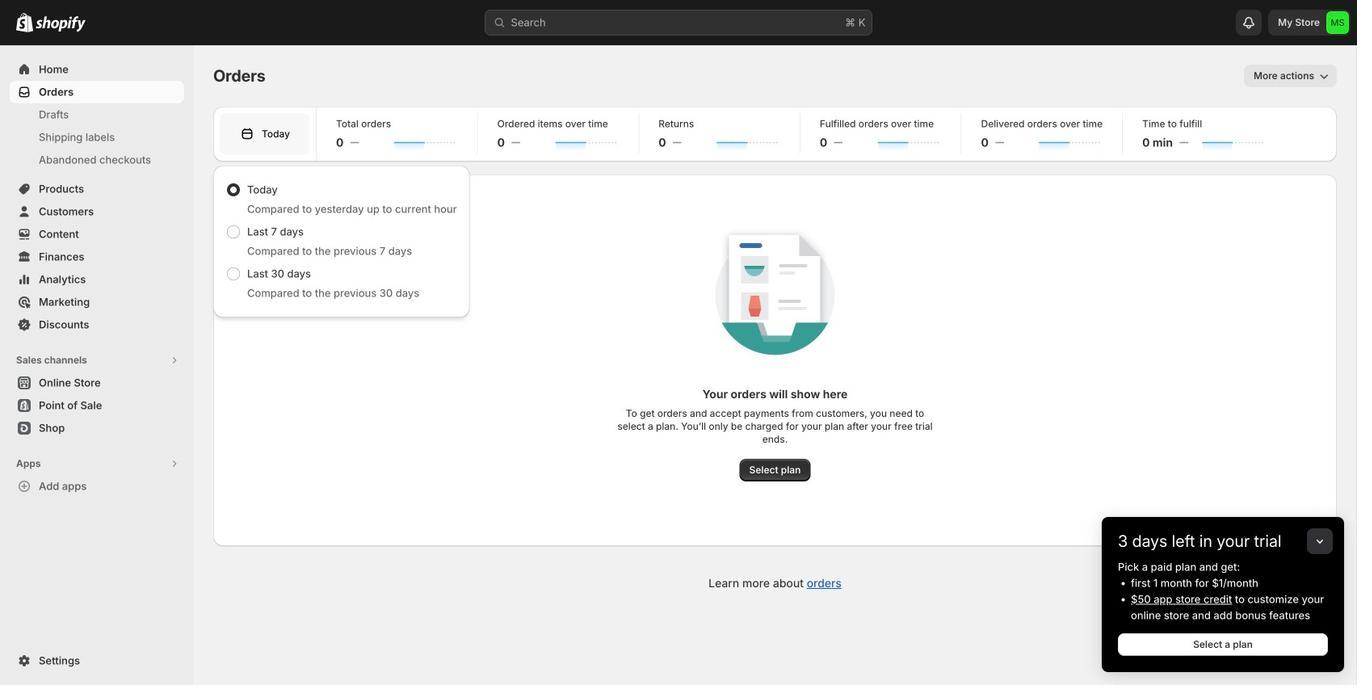 Task type: describe. For each thing, give the bounding box(es) containing it.
0 horizontal spatial shopify image
[[16, 13, 33, 32]]



Task type: locate. For each thing, give the bounding box(es) containing it.
shopify image
[[16, 13, 33, 32], [36, 16, 86, 32]]

1 horizontal spatial shopify image
[[36, 16, 86, 32]]

my store image
[[1327, 11, 1349, 34]]



Task type: vqa. For each thing, say whether or not it's contained in the screenshot.
leftmost "Shopify" Image
no



